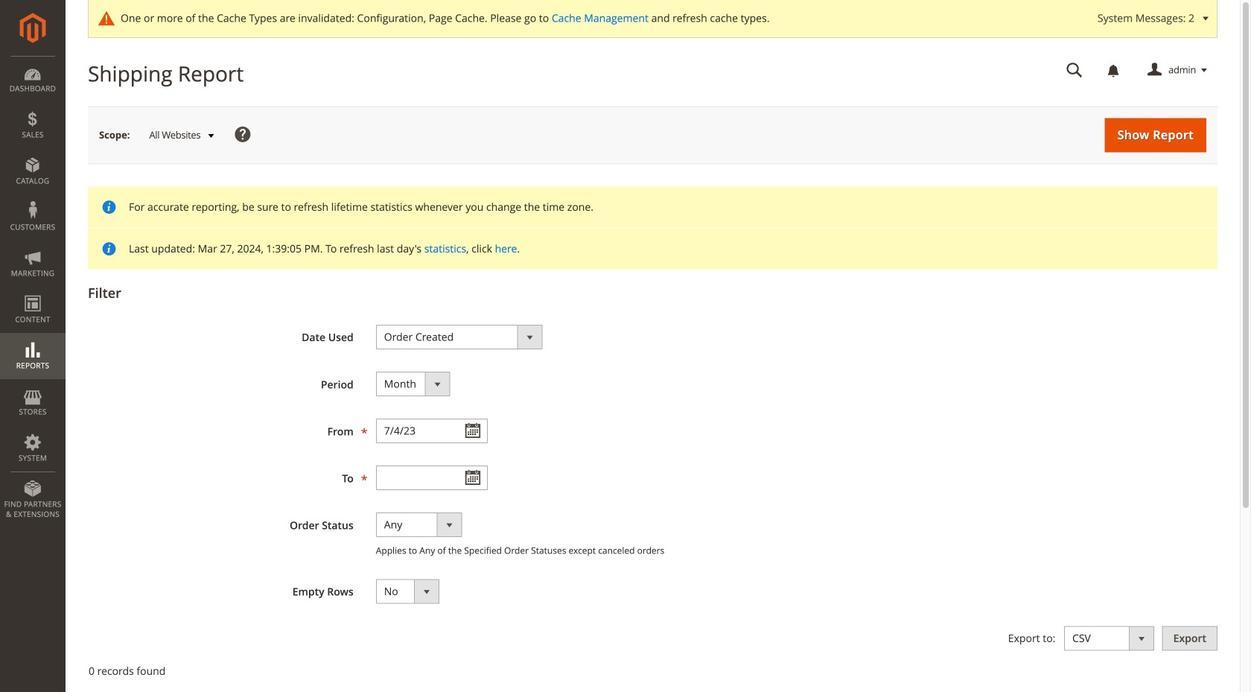 Task type: locate. For each thing, give the bounding box(es) containing it.
None text field
[[376, 419, 488, 443], [376, 466, 488, 490], [376, 419, 488, 443], [376, 466, 488, 490]]

menu bar
[[0, 56, 66, 527]]

None text field
[[1057, 57, 1094, 83]]



Task type: describe. For each thing, give the bounding box(es) containing it.
magento admin panel image
[[20, 13, 46, 43]]



